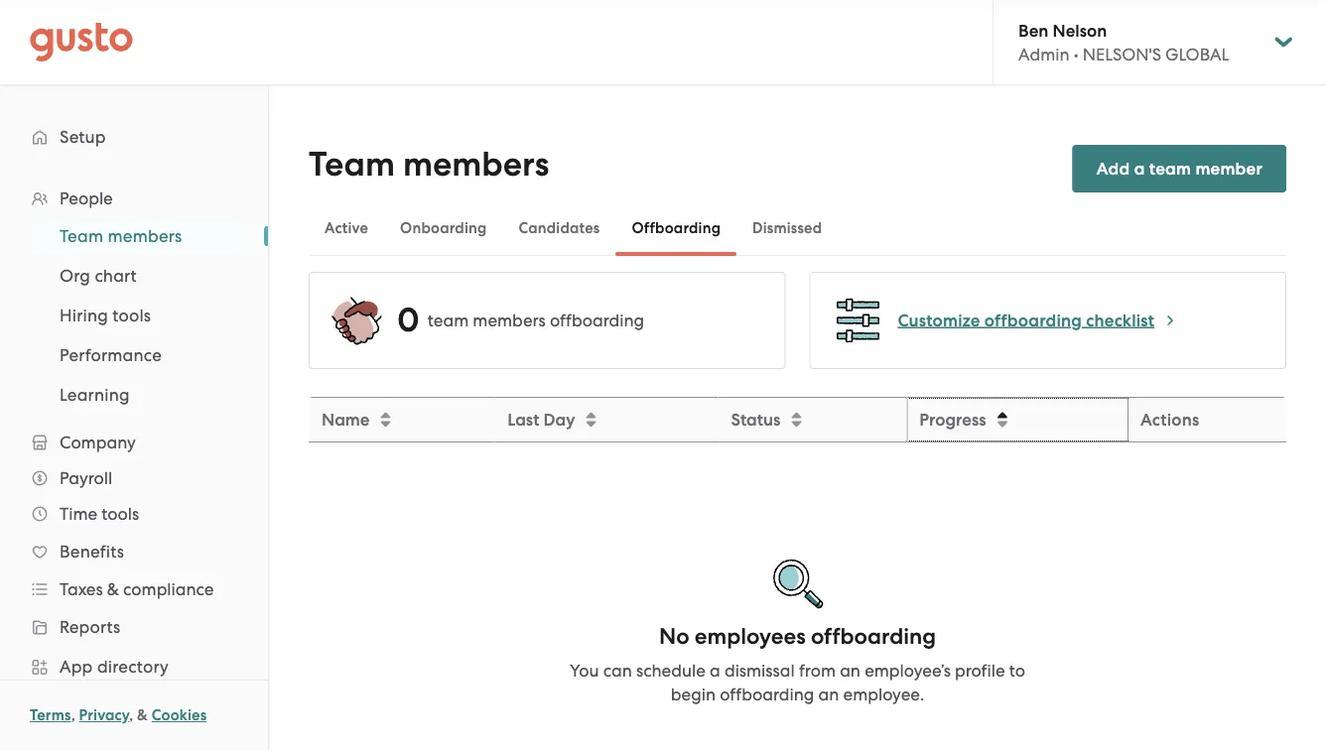 Task type: vqa. For each thing, say whether or not it's contained in the screenshot.
Name at the bottom of page
yes



Task type: locate. For each thing, give the bounding box(es) containing it.
, left cookies button
[[129, 707, 133, 725]]

members
[[403, 144, 549, 185], [108, 226, 182, 246], [473, 311, 546, 331]]

,
[[71, 707, 75, 725], [129, 707, 133, 725]]

1 horizontal spatial a
[[1135, 158, 1145, 179]]

•
[[1074, 44, 1079, 64]]

0 horizontal spatial an
[[819, 685, 839, 704]]

& left cookies button
[[137, 707, 148, 725]]

gusto navigation element
[[0, 85, 268, 751]]

team right 0
[[428, 311, 469, 331]]

tools for time tools
[[102, 504, 139, 524]]

0 vertical spatial &
[[107, 580, 119, 600]]

0 vertical spatial team
[[1150, 158, 1192, 179]]

employee's
[[865, 661, 951, 681]]

performance
[[60, 346, 162, 365]]

reports
[[60, 618, 121, 637]]

0 horizontal spatial team members
[[60, 226, 182, 246]]

dismissal
[[725, 661, 795, 681]]

team members tab list
[[309, 201, 1287, 256]]

benefits
[[60, 542, 124, 562]]

offboarding
[[985, 310, 1082, 331], [550, 311, 644, 331], [811, 624, 936, 650], [720, 685, 815, 704]]

0 horizontal spatial team
[[428, 311, 469, 331]]

add a team member button
[[1073, 145, 1287, 193]]

time tools
[[60, 504, 139, 524]]

org chart link
[[36, 258, 248, 294]]

payroll button
[[20, 461, 248, 496]]

nelson
[[1053, 20, 1107, 40]]

begin
[[671, 685, 716, 704]]

customize offboarding checklist link
[[898, 309, 1179, 333]]

team inside the 0 team members offboarding
[[428, 311, 469, 331]]

& inside dropdown button
[[107, 580, 119, 600]]

a right 'add'
[[1135, 158, 1145, 179]]

time
[[60, 504, 97, 524]]

1 vertical spatial team members
[[60, 226, 182, 246]]

tools
[[113, 306, 151, 326], [102, 504, 139, 524]]

can
[[603, 661, 632, 681]]

1 vertical spatial an
[[819, 685, 839, 704]]

org chart
[[60, 266, 137, 286]]

tools down payroll dropdown button at the left bottom of the page
[[102, 504, 139, 524]]

list
[[0, 181, 268, 751], [0, 216, 268, 415]]

onboarding button
[[384, 205, 503, 252]]

0 vertical spatial tools
[[113, 306, 151, 326]]

reports link
[[20, 610, 248, 645]]

0 vertical spatial a
[[1135, 158, 1145, 179]]

2 vertical spatial members
[[473, 311, 546, 331]]

learning
[[60, 385, 130, 405]]

list containing people
[[0, 181, 268, 751]]

1 vertical spatial team
[[428, 311, 469, 331]]

team
[[1150, 158, 1192, 179], [428, 311, 469, 331]]

progress button
[[908, 399, 1128, 441]]

a inside button
[[1135, 158, 1145, 179]]

2 , from the left
[[129, 707, 133, 725]]

0 vertical spatial team
[[309, 144, 395, 185]]

candidates
[[519, 219, 600, 237]]

day
[[544, 410, 576, 430]]

1 vertical spatial tools
[[102, 504, 139, 524]]

1 horizontal spatial ,
[[129, 707, 133, 725]]

team members link
[[36, 218, 248, 254]]

offboarding inside you can schedule a dismissal from an employee's profile to begin offboarding an employee.
[[720, 685, 815, 704]]

team members
[[309, 144, 549, 185], [60, 226, 182, 246]]

candidates button
[[503, 205, 616, 252]]

an down from
[[819, 685, 839, 704]]

a up begin
[[710, 661, 721, 681]]

0 horizontal spatial a
[[710, 661, 721, 681]]

taxes & compliance button
[[20, 572, 248, 608]]

directory
[[97, 657, 169, 677]]

you can schedule a dismissal from an employee's profile to begin offboarding an employee.
[[570, 661, 1026, 704]]

an
[[840, 661, 861, 681], [819, 685, 839, 704]]

ben nelson admin • nelson's global
[[1019, 20, 1229, 64]]

setup link
[[20, 119, 248, 155]]

1 vertical spatial team
[[60, 226, 103, 246]]

ben
[[1019, 20, 1049, 40]]

, left privacy "link"
[[71, 707, 75, 725]]

team members down 'people' dropdown button
[[60, 226, 182, 246]]

admin
[[1019, 44, 1070, 64]]

1 vertical spatial a
[[710, 661, 721, 681]]

0 vertical spatial team members
[[309, 144, 549, 185]]

an right from
[[840, 661, 861, 681]]

cookies
[[152, 707, 207, 725]]

member
[[1196, 158, 1263, 179]]

terms link
[[30, 707, 71, 725]]

time tools button
[[20, 496, 248, 532]]

last day button
[[496, 399, 717, 441]]

tools down org chart link
[[113, 306, 151, 326]]

team right 'add'
[[1150, 158, 1192, 179]]

1 horizontal spatial team
[[1150, 158, 1192, 179]]

team up active
[[309, 144, 395, 185]]

taxes & compliance
[[60, 580, 214, 600]]

team members up onboarding at top left
[[309, 144, 549, 185]]

add
[[1097, 158, 1130, 179]]

1 vertical spatial members
[[108, 226, 182, 246]]

tools inside dropdown button
[[102, 504, 139, 524]]

setup
[[60, 127, 106, 147]]

0 vertical spatial members
[[403, 144, 549, 185]]

0 horizontal spatial &
[[107, 580, 119, 600]]

benefits link
[[20, 534, 248, 570]]

1 list from the top
[[0, 181, 268, 751]]

a
[[1135, 158, 1145, 179], [710, 661, 721, 681]]

0 vertical spatial an
[[840, 661, 861, 681]]

payroll
[[60, 469, 112, 489]]

1 horizontal spatial team
[[309, 144, 395, 185]]

2 list from the top
[[0, 216, 268, 415]]

team
[[309, 144, 395, 185], [60, 226, 103, 246]]

1 horizontal spatial &
[[137, 707, 148, 725]]

list containing team members
[[0, 216, 268, 415]]

team inside add a team member button
[[1150, 158, 1192, 179]]

chart
[[95, 266, 137, 286]]

0 horizontal spatial team
[[60, 226, 103, 246]]

offboarding
[[632, 219, 721, 237]]

1 , from the left
[[71, 707, 75, 725]]

team down people
[[60, 226, 103, 246]]

members inside the 0 team members offboarding
[[473, 311, 546, 331]]

actions
[[1141, 410, 1200, 430]]

0 horizontal spatial ,
[[71, 707, 75, 725]]

taxes
[[60, 580, 103, 600]]

& right taxes
[[107, 580, 119, 600]]

offboarding inside the 0 team members offboarding
[[550, 311, 644, 331]]

hiring tools
[[60, 306, 151, 326]]



Task type: describe. For each thing, give the bounding box(es) containing it.
status
[[731, 410, 781, 430]]

global
[[1166, 44, 1229, 64]]

offboarding button
[[616, 205, 737, 252]]

team members inside gusto navigation element
[[60, 226, 182, 246]]

employees
[[695, 624, 806, 650]]

app directory
[[60, 657, 169, 677]]

people button
[[20, 181, 248, 216]]

nelson's
[[1083, 44, 1162, 64]]

progress
[[920, 410, 987, 430]]

home image
[[30, 22, 133, 62]]

hiring tools link
[[36, 298, 248, 334]]

no
[[659, 624, 690, 650]]

onboarding
[[400, 219, 487, 237]]

people
[[60, 189, 113, 209]]

active button
[[309, 205, 384, 252]]

checklist
[[1087, 310, 1155, 331]]

0 team members offboarding
[[397, 300, 644, 341]]

dismissed button
[[737, 205, 838, 252]]

name button
[[310, 399, 494, 441]]

to
[[1009, 661, 1026, 681]]

tools for hiring tools
[[113, 306, 151, 326]]

last
[[508, 410, 540, 430]]

team inside team members link
[[60, 226, 103, 246]]

you
[[570, 661, 599, 681]]

app
[[60, 657, 93, 677]]

terms , privacy , & cookies
[[30, 707, 207, 725]]

compliance
[[123, 580, 214, 600]]

company
[[60, 433, 136, 453]]

name
[[322, 410, 370, 430]]

employee.
[[843, 685, 925, 704]]

0
[[397, 300, 420, 341]]

1 horizontal spatial an
[[840, 661, 861, 681]]

status button
[[719, 399, 906, 441]]

hiring
[[60, 306, 108, 326]]

privacy link
[[79, 707, 129, 725]]

last day
[[508, 410, 576, 430]]

app directory link
[[20, 649, 248, 685]]

1 horizontal spatial team members
[[309, 144, 549, 185]]

cookies button
[[152, 704, 207, 728]]

customize
[[898, 310, 981, 331]]

members inside team members link
[[108, 226, 182, 246]]

add a team member
[[1097, 158, 1263, 179]]

learning link
[[36, 377, 248, 413]]

customize offboarding checklist
[[898, 310, 1155, 331]]

no employees offboarding
[[659, 624, 936, 650]]

from
[[799, 661, 836, 681]]

schedule
[[636, 661, 706, 681]]

1 vertical spatial &
[[137, 707, 148, 725]]

offboarding tab panel
[[309, 272, 1287, 751]]

profile
[[955, 661, 1005, 681]]

company button
[[20, 425, 248, 461]]

a inside you can schedule a dismissal from an employee's profile to begin offboarding an employee.
[[710, 661, 721, 681]]

terms
[[30, 707, 71, 725]]

performance link
[[36, 338, 248, 373]]

active
[[325, 219, 368, 237]]

org
[[60, 266, 90, 286]]

privacy
[[79, 707, 129, 725]]

dismissed
[[753, 219, 822, 237]]



